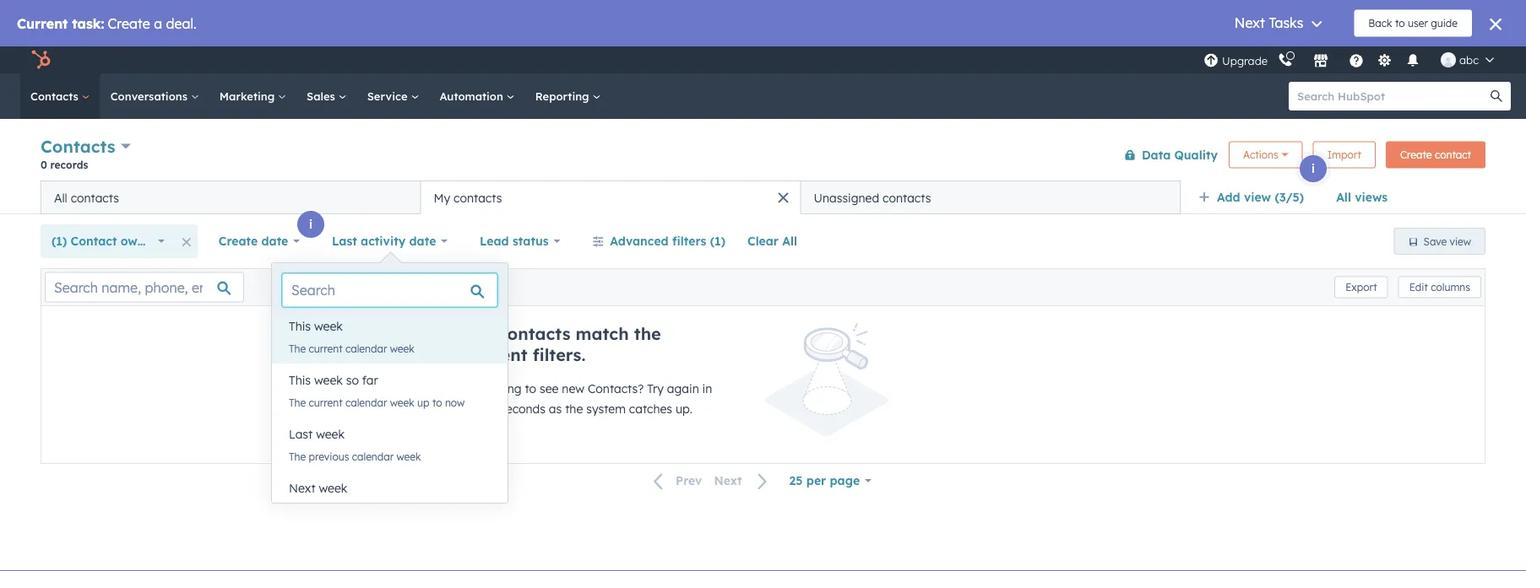 Task type: locate. For each thing, give the bounding box(es) containing it.
calendar up far
[[346, 343, 387, 355]]

calendar inside the this week the current calendar week
[[346, 343, 387, 355]]

contacts
[[30, 89, 82, 103], [41, 136, 115, 157], [496, 324, 571, 345]]

0 records
[[41, 158, 88, 171]]

date inside dropdown button
[[409, 234, 436, 249]]

edit
[[1410, 281, 1428, 294]]

2 (1) from the left
[[710, 234, 726, 249]]

advanced filters (1)
[[610, 234, 726, 249]]

calendar inside last week the previous calendar week
[[352, 451, 394, 463]]

0 horizontal spatial i
[[309, 217, 313, 232]]

contacts down records
[[71, 191, 119, 205]]

2 vertical spatial contacts
[[496, 324, 571, 345]]

0 horizontal spatial (1)
[[52, 234, 67, 249]]

0 horizontal spatial the
[[565, 402, 583, 417]]

1 horizontal spatial i
[[1312, 161, 1315, 176]]

to inside this week so far the current calendar week up to now
[[432, 397, 442, 409]]

1 this from the top
[[289, 319, 311, 334]]

create contact
[[1401, 149, 1472, 161]]

all down the 0 records
[[54, 191, 67, 205]]

3 contacts from the left
[[883, 191, 931, 205]]

the inside expecting to see new contacts? try again in a few seconds as the system catches up.
[[565, 402, 583, 417]]

view inside popup button
[[1244, 190, 1272, 205]]

Search HubSpot search field
[[1289, 82, 1496, 111]]

prev button
[[644, 471, 708, 493]]

1 horizontal spatial to
[[525, 382, 537, 397]]

0 vertical spatial create
[[1401, 149, 1432, 161]]

1 horizontal spatial contacts
[[454, 191, 502, 205]]

0 horizontal spatial all
[[54, 191, 67, 205]]

0 vertical spatial view
[[1244, 190, 1272, 205]]

calling icon button
[[1271, 49, 1300, 71]]

1 horizontal spatial create
[[1401, 149, 1432, 161]]

1 date from the left
[[261, 234, 288, 249]]

this inside the this week the current calendar week
[[289, 319, 311, 334]]

add view (3/5) button
[[1188, 181, 1326, 215]]

1 vertical spatial this
[[289, 373, 311, 388]]

0 vertical spatial calendar
[[346, 343, 387, 355]]

2 vertical spatial the
[[289, 451, 306, 463]]

week down previous
[[319, 482, 348, 496]]

add
[[1217, 190, 1241, 205]]

help button
[[1342, 46, 1371, 73]]

next inside "button"
[[289, 482, 316, 496]]

all right clear
[[783, 234, 798, 249]]

calendar
[[346, 343, 387, 355], [346, 397, 387, 409], [352, 451, 394, 463]]

create left contact
[[1401, 149, 1432, 161]]

current inside no contacts match the current filters.
[[466, 345, 528, 366]]

1 vertical spatial i
[[309, 217, 313, 232]]

0 vertical spatial contacts
[[30, 89, 82, 103]]

contacts right my
[[454, 191, 502, 205]]

create
[[1401, 149, 1432, 161], [219, 234, 258, 249]]

0 horizontal spatial create
[[219, 234, 258, 249]]

current up last week the previous calendar week
[[309, 397, 343, 409]]

create inside button
[[1401, 149, 1432, 161]]

the inside the this week the current calendar week
[[289, 343, 306, 355]]

contacts down hubspot link
[[30, 89, 82, 103]]

unassigned contacts button
[[801, 181, 1181, 215]]

2 horizontal spatial contacts
[[883, 191, 931, 205]]

the
[[289, 343, 306, 355], [289, 397, 306, 409], [289, 451, 306, 463]]

up.
[[676, 402, 693, 417]]

the right as
[[565, 402, 583, 417]]

to left see
[[525, 382, 537, 397]]

all views link
[[1326, 181, 1399, 215]]

all
[[1337, 190, 1352, 205], [54, 191, 67, 205], [783, 234, 798, 249]]

0 vertical spatial i button
[[1300, 155, 1327, 182]]

seconds
[[500, 402, 546, 417]]

i left "import"
[[1312, 161, 1315, 176]]

1 contacts from the left
[[71, 191, 119, 205]]

contacts right unassigned
[[883, 191, 931, 205]]

export button
[[1335, 277, 1389, 299]]

this
[[289, 319, 311, 334], [289, 373, 311, 388]]

notifications button
[[1399, 46, 1428, 73]]

1 vertical spatial last
[[289, 427, 313, 442]]

far
[[362, 373, 378, 388]]

the
[[634, 324, 661, 345], [565, 402, 583, 417]]

expecting to see new contacts? try again in a few seconds as the system catches up.
[[466, 382, 712, 417]]

the for last
[[289, 451, 306, 463]]

lead status button
[[469, 225, 571, 259]]

activity
[[361, 234, 406, 249]]

filters.
[[533, 345, 586, 366]]

settings image
[[1378, 54, 1393, 69]]

my contacts
[[434, 191, 502, 205]]

calendar up the 'next week' "button"
[[352, 451, 394, 463]]

week
[[314, 319, 343, 334], [390, 343, 415, 355], [314, 373, 343, 388], [390, 397, 415, 409], [316, 427, 345, 442], [397, 451, 421, 463], [319, 482, 348, 496]]

contacts button
[[41, 134, 131, 159]]

0 vertical spatial last
[[332, 234, 357, 249]]

3 the from the top
[[289, 451, 306, 463]]

1 vertical spatial the
[[289, 397, 306, 409]]

import
[[1328, 149, 1362, 161]]

create inside "popup button"
[[219, 234, 258, 249]]

next down previous
[[289, 482, 316, 496]]

all contacts button
[[41, 181, 421, 215]]

1 horizontal spatial (1)
[[710, 234, 726, 249]]

menu
[[1202, 46, 1506, 73]]

last inside last week the previous calendar week
[[289, 427, 313, 442]]

prev
[[676, 474, 702, 489]]

match
[[576, 324, 629, 345]]

contacts right no at the bottom of the page
[[496, 324, 571, 345]]

view
[[1244, 190, 1272, 205], [1450, 235, 1472, 248]]

2 date from the left
[[409, 234, 436, 249]]

upgrade
[[1223, 54, 1268, 68]]

next week button
[[272, 472, 508, 506]]

0 vertical spatial the
[[289, 343, 306, 355]]

i button right create date
[[297, 211, 324, 238]]

a
[[466, 402, 474, 417]]

add view (3/5)
[[1217, 190, 1304, 205]]

view for save
[[1450, 235, 1472, 248]]

this week the current calendar week
[[289, 319, 415, 355]]

last for last activity date
[[332, 234, 357, 249]]

0 vertical spatial the
[[634, 324, 661, 345]]

view right save at the top right of page
[[1450, 235, 1472, 248]]

reporting
[[535, 89, 593, 103]]

the inside this week so far the current calendar week up to now
[[289, 397, 306, 409]]

2 the from the top
[[289, 397, 306, 409]]

i button left "import"
[[1300, 155, 1327, 182]]

contacts banner
[[41, 133, 1486, 181]]

1 horizontal spatial date
[[409, 234, 436, 249]]

1 vertical spatial the
[[565, 402, 583, 417]]

save view button
[[1394, 228, 1486, 255]]

calendar down far
[[346, 397, 387, 409]]

service
[[367, 89, 411, 103]]

1 vertical spatial contacts
[[41, 136, 115, 157]]

unassigned contacts
[[814, 191, 931, 205]]

last inside dropdown button
[[332, 234, 357, 249]]

1 horizontal spatial view
[[1450, 235, 1472, 248]]

1 horizontal spatial last
[[332, 234, 357, 249]]

2 vertical spatial calendar
[[352, 451, 394, 463]]

calendar for last week
[[352, 451, 394, 463]]

date down all contacts button
[[261, 234, 288, 249]]

current up expecting
[[466, 345, 528, 366]]

1 vertical spatial calendar
[[346, 397, 387, 409]]

1 vertical spatial create
[[219, 234, 258, 249]]

1 (1) from the left
[[52, 234, 67, 249]]

create contact button
[[1386, 142, 1486, 169]]

1 horizontal spatial next
[[714, 474, 742, 489]]

upgrade image
[[1204, 54, 1219, 69]]

i left "last activity date" dropdown button
[[309, 217, 313, 232]]

next
[[714, 474, 742, 489], [289, 482, 316, 496]]

1 horizontal spatial all
[[783, 234, 798, 249]]

settings link
[[1375, 51, 1396, 69]]

records
[[50, 158, 88, 171]]

2 horizontal spatial all
[[1337, 190, 1352, 205]]

i
[[1312, 161, 1315, 176], [309, 217, 313, 232]]

1 vertical spatial i button
[[297, 211, 324, 238]]

last up previous
[[289, 427, 313, 442]]

view right add
[[1244, 190, 1272, 205]]

marketing
[[219, 89, 278, 103]]

edit columns button
[[1399, 277, 1482, 299]]

data quality button
[[1113, 138, 1219, 172]]

this inside this week so far the current calendar week up to now
[[289, 373, 311, 388]]

1 the from the top
[[289, 343, 306, 355]]

next inside button
[[714, 474, 742, 489]]

all contacts
[[54, 191, 119, 205]]

last left activity
[[332, 234, 357, 249]]

0 vertical spatial this
[[289, 319, 311, 334]]

0 vertical spatial i
[[1312, 161, 1315, 176]]

the inside last week the previous calendar week
[[289, 451, 306, 463]]

next right 'prev' at the left of the page
[[714, 474, 742, 489]]

contacts
[[71, 191, 119, 205], [454, 191, 502, 205], [883, 191, 931, 205]]

contacts for all contacts
[[71, 191, 119, 205]]

create down all contacts button
[[219, 234, 258, 249]]

list box containing this week
[[272, 310, 508, 526]]

contacts up records
[[41, 136, 115, 157]]

0 horizontal spatial to
[[432, 397, 442, 409]]

few
[[477, 402, 497, 417]]

date inside "popup button"
[[261, 234, 288, 249]]

25 per page button
[[779, 465, 883, 498]]

1 vertical spatial view
[[1450, 235, 1472, 248]]

advanced
[[610, 234, 669, 249]]

edit columns
[[1410, 281, 1471, 294]]

reporting link
[[525, 73, 611, 119]]

0 horizontal spatial view
[[1244, 190, 1272, 205]]

the right match
[[634, 324, 661, 345]]

view inside button
[[1450, 235, 1472, 248]]

2 this from the top
[[289, 373, 311, 388]]

2 contacts from the left
[[454, 191, 502, 205]]

0 horizontal spatial last
[[289, 427, 313, 442]]

0 horizontal spatial date
[[261, 234, 288, 249]]

i for the topmost i button
[[1312, 161, 1315, 176]]

automation
[[440, 89, 507, 103]]

date right activity
[[409, 234, 436, 249]]

import button
[[1313, 142, 1376, 169]]

unassigned
[[814, 191, 880, 205]]

previous
[[309, 451, 349, 463]]

contacts for unassigned contacts
[[883, 191, 931, 205]]

1 horizontal spatial i button
[[1300, 155, 1327, 182]]

next for next
[[714, 474, 742, 489]]

contacts?
[[588, 382, 644, 397]]

current inside this week so far the current calendar week up to now
[[309, 397, 343, 409]]

calling icon image
[[1278, 53, 1293, 68]]

last for last week the previous calendar week
[[289, 427, 313, 442]]

0 horizontal spatial contacts
[[71, 191, 119, 205]]

last
[[332, 234, 357, 249], [289, 427, 313, 442]]

all left views
[[1337, 190, 1352, 205]]

(1) contact owner
[[52, 234, 157, 249]]

up
[[417, 397, 430, 409]]

date
[[261, 234, 288, 249], [409, 234, 436, 249]]

next for next week
[[289, 482, 316, 496]]

list box
[[272, 310, 508, 526]]

contact
[[71, 234, 117, 249]]

current up this week so far the current calendar week up to now
[[309, 343, 343, 355]]

0 horizontal spatial next
[[289, 482, 316, 496]]

(1) left contact
[[52, 234, 67, 249]]

1 horizontal spatial the
[[634, 324, 661, 345]]

0
[[41, 158, 47, 171]]

to right the up
[[432, 397, 442, 409]]

(1) right filters
[[710, 234, 726, 249]]



Task type: describe. For each thing, give the bounding box(es) containing it.
so
[[346, 373, 359, 388]]

lead status
[[480, 234, 549, 249]]

the for this
[[289, 343, 306, 355]]

(1) inside popup button
[[52, 234, 67, 249]]

as
[[549, 402, 562, 417]]

all views
[[1337, 190, 1388, 205]]

last activity date button
[[321, 225, 459, 259]]

menu containing abc
[[1202, 46, 1506, 73]]

hubspot link
[[20, 50, 63, 70]]

conversations
[[110, 89, 191, 103]]

the inside no contacts match the current filters.
[[634, 324, 661, 345]]

(1) inside button
[[710, 234, 726, 249]]

new
[[562, 382, 585, 397]]

notifications image
[[1406, 54, 1421, 69]]

create for create date
[[219, 234, 258, 249]]

contacts inside popup button
[[41, 136, 115, 157]]

save view
[[1424, 235, 1472, 248]]

conversations link
[[100, 73, 209, 119]]

my contacts button
[[421, 181, 801, 215]]

automation link
[[430, 73, 525, 119]]

week down search search box
[[314, 319, 343, 334]]

lead
[[480, 234, 509, 249]]

all for all contacts
[[54, 191, 67, 205]]

actions button
[[1229, 142, 1303, 169]]

week up previous
[[316, 427, 345, 442]]

quality
[[1175, 147, 1218, 162]]

service link
[[357, 73, 430, 119]]

save
[[1424, 235, 1447, 248]]

next week
[[289, 482, 348, 496]]

Search name, phone, email addresses, or company search field
[[45, 272, 244, 303]]

week up this week so far button
[[390, 343, 415, 355]]

Search search field
[[282, 274, 498, 308]]

to inside expecting to see new contacts? try again in a few seconds as the system catches up.
[[525, 382, 537, 397]]

data
[[1142, 147, 1171, 162]]

week left so
[[314, 373, 343, 388]]

calendar for this week
[[346, 343, 387, 355]]

contact
[[1435, 149, 1472, 161]]

marketplaces button
[[1304, 46, 1339, 73]]

actions
[[1244, 149, 1279, 161]]

help image
[[1349, 54, 1364, 69]]

this week so far button
[[272, 364, 508, 398]]

this for this week so far
[[289, 373, 311, 388]]

(3/5)
[[1275, 190, 1304, 205]]

expecting
[[466, 382, 522, 397]]

contacts link
[[20, 73, 100, 119]]

all for all views
[[1337, 190, 1352, 205]]

filters
[[672, 234, 707, 249]]

25
[[790, 474, 803, 489]]

data quality
[[1142, 147, 1218, 162]]

current inside the this week the current calendar week
[[309, 343, 343, 355]]

catches
[[629, 402, 672, 417]]

25 per page
[[790, 474, 860, 489]]

abc button
[[1431, 46, 1505, 73]]

contacts for my contacts
[[454, 191, 502, 205]]

page
[[830, 474, 860, 489]]

my
[[434, 191, 450, 205]]

last week the previous calendar week
[[289, 427, 421, 463]]

clear all button
[[737, 225, 809, 259]]

no
[[466, 324, 491, 345]]

try
[[647, 382, 664, 397]]

week up the 'next week' "button"
[[397, 451, 421, 463]]

hubspot image
[[30, 50, 51, 70]]

last week button
[[272, 418, 508, 452]]

this week so far the current calendar week up to now
[[289, 373, 465, 409]]

see
[[540, 382, 559, 397]]

create for create contact
[[1401, 149, 1432, 161]]

advanced filters (1) button
[[582, 225, 737, 259]]

again
[[667, 382, 699, 397]]

pagination navigation
[[644, 470, 779, 493]]

calendar inside this week so far the current calendar week up to now
[[346, 397, 387, 409]]

clear all
[[748, 234, 798, 249]]

no contacts match the current filters.
[[466, 324, 661, 366]]

export
[[1346, 281, 1378, 294]]

next button
[[708, 471, 779, 493]]

0 horizontal spatial i button
[[297, 211, 324, 238]]

abc
[[1460, 53, 1479, 67]]

marketing link
[[209, 73, 297, 119]]

search image
[[1491, 90, 1503, 102]]

now
[[445, 397, 465, 409]]

week inside the 'next week' "button"
[[319, 482, 348, 496]]

create date button
[[208, 225, 311, 259]]

system
[[586, 402, 626, 417]]

sales link
[[297, 73, 357, 119]]

gary orlando image
[[1441, 52, 1456, 68]]

(1) contact owner button
[[41, 225, 176, 259]]

columns
[[1431, 281, 1471, 294]]

create date
[[219, 234, 288, 249]]

this for this week
[[289, 319, 311, 334]]

marketplaces image
[[1314, 54, 1329, 69]]

clear
[[748, 234, 779, 249]]

contacts inside no contacts match the current filters.
[[496, 324, 571, 345]]

per
[[807, 474, 826, 489]]

search button
[[1483, 82, 1511, 111]]

week left the up
[[390, 397, 415, 409]]

view for add
[[1244, 190, 1272, 205]]

owner
[[121, 234, 157, 249]]

i for i button to the left
[[309, 217, 313, 232]]



Task type: vqa. For each thing, say whether or not it's contained in the screenshot.
contacts link
yes



